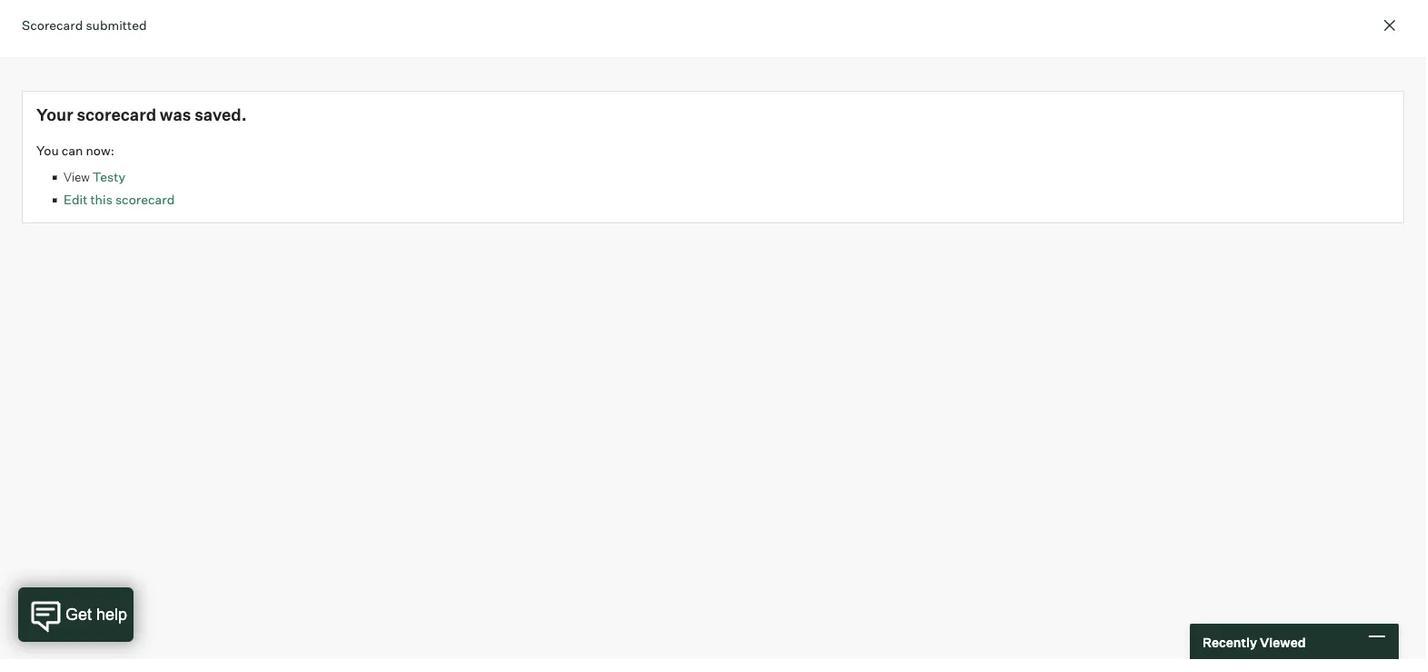 Task type: locate. For each thing, give the bounding box(es) containing it.
your
[[36, 104, 73, 125]]

scorecard
[[77, 104, 156, 125], [115, 192, 175, 208]]

view testy edit this scorecard
[[64, 169, 175, 208]]

0 vertical spatial scorecard
[[77, 104, 156, 125]]

now:
[[86, 142, 114, 158]]

was
[[160, 104, 191, 125]]

1 vertical spatial scorecard
[[115, 192, 175, 208]]

scorecard up now:
[[77, 104, 156, 125]]

scorecard submitted
[[22, 17, 147, 33]]

close image
[[1380, 15, 1401, 36]]

this
[[90, 192, 113, 208]]

scorecard inside view testy edit this scorecard
[[115, 192, 175, 208]]

recently viewed
[[1203, 635, 1306, 650]]

your scorecard was saved.
[[36, 104, 247, 125]]

viewed
[[1260, 635, 1306, 650]]

saved.
[[195, 104, 247, 125]]

testy
[[93, 169, 125, 185]]

scorecard down testy at the top left of page
[[115, 192, 175, 208]]



Task type: vqa. For each thing, say whether or not it's contained in the screenshot.
now:
yes



Task type: describe. For each thing, give the bounding box(es) containing it.
you
[[36, 142, 59, 158]]

edit
[[64, 192, 88, 208]]

submitted
[[86, 17, 147, 33]]

you can now:
[[36, 142, 114, 158]]

recently
[[1203, 635, 1258, 650]]

can
[[62, 142, 83, 158]]

edit this scorecard link
[[64, 192, 175, 208]]

testy link
[[93, 169, 125, 185]]

view
[[64, 170, 90, 184]]

scorecard
[[22, 17, 83, 33]]



